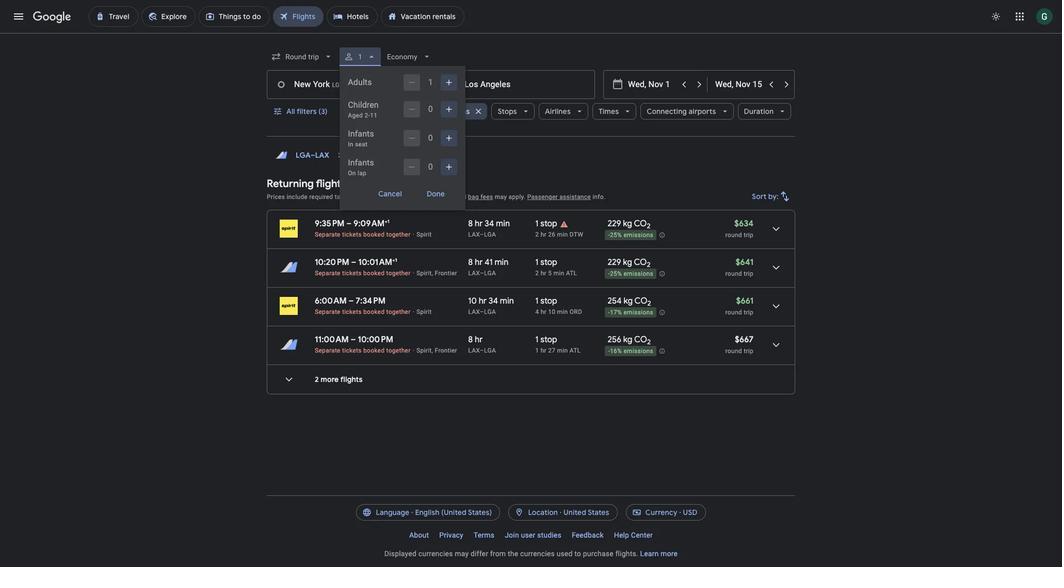 Task type: locate. For each thing, give the bounding box(es) containing it.
booked down arrival time: 7:34 pm. text field
[[363, 309, 385, 316]]

tickets down 9:35 pm – 9:09 am + 1
[[342, 231, 362, 238]]

2 separate from the top
[[315, 270, 341, 277]]

lax for 9:35 pm – 9:09 am + 1
[[468, 231, 480, 238]]

2 229 from the top
[[608, 258, 621, 268]]

total duration 8 hr 34 min. element
[[468, 219, 535, 231]]

4 stop from the top
[[541, 335, 557, 345]]

lax down total duration 8 hr. element
[[468, 347, 480, 355]]

4 round from the top
[[725, 348, 742, 355]]

atl for 256
[[570, 347, 581, 355]]

 image for 10:20 pm – 10:01 am + 1
[[413, 270, 414, 277]]

2 separate tickets booked together. this trip includes tickets from multiple airlines. missed connections may be protected by kiwi.com.. element from the top
[[315, 270, 411, 277]]

2 vertical spatial 8
[[468, 335, 473, 345]]

cancel
[[379, 189, 402, 199]]

booked down 10:00 pm
[[363, 347, 385, 355]]

kg for $641
[[623, 258, 632, 268]]

round down $634
[[725, 232, 742, 239]]

0 horizontal spatial +
[[352, 194, 356, 201]]

0 down the york at the left of page
[[428, 162, 433, 172]]

total duration 10 hr 34 min. element
[[468, 296, 535, 308]]

0 vertical spatial 229 kg co 2
[[608, 219, 651, 231]]

1 25% from the top
[[610, 232, 622, 239]]

– inside the 10:20 pm – 10:01 am + 1
[[351, 258, 356, 268]]

sort
[[752, 192, 767, 201]]

1 vertical spatial to
[[402, 151, 409, 160]]

1 horizontal spatial +
[[385, 218, 388, 225]]

round for $641
[[725, 270, 742, 278]]

together down arrival time: 10:01 am on  thursday, november 16. text field at left top
[[386, 270, 411, 277]]

0 vertical spatial more
[[321, 375, 339, 385]]

separate down departure time: 9:35 pm. text field
[[315, 231, 341, 238]]

2 frontier from the top
[[435, 347, 457, 355]]

1 vertical spatial may
[[455, 550, 469, 558]]

tickets
[[342, 231, 362, 238], [342, 270, 362, 277], [342, 309, 362, 316], [342, 347, 362, 355]]

1 vertical spatial +
[[385, 218, 388, 225]]

2  image from the top
[[413, 270, 414, 277]]

229 kg co 2
[[608, 219, 651, 231], [608, 258, 651, 270]]

1 trip from the top
[[744, 232, 754, 239]]

atl for 229
[[566, 270, 577, 277]]

used
[[557, 550, 573, 558]]

co for $667
[[634, 335, 647, 345]]

separate tickets booked together for 7:34 pm
[[315, 309, 411, 316]]

lga down total duration 8 hr 34 min. element
[[484, 231, 496, 238]]

separate for 10:20 pm
[[315, 270, 341, 277]]

less emissions
[[419, 107, 470, 116]]

hr left 41 at the top
[[475, 258, 483, 268]]

infants up lap
[[348, 158, 374, 168]]

flight details. leaves los angeles international airport at 9:35 pm on wednesday, november 15 and arrives at laguardia airport at 9:09 am on thursday, november 16. image
[[764, 217, 789, 242]]

stop up 5
[[541, 258, 557, 268]]

to left 2-
[[357, 107, 364, 116]]

1
[[358, 53, 363, 61], [428, 77, 433, 87], [382, 194, 385, 201], [388, 218, 390, 225], [535, 219, 539, 229], [395, 257, 397, 264], [535, 258, 539, 268], [535, 296, 539, 307], [535, 335, 539, 345], [535, 347, 539, 355]]

currencies down 'privacy' link at bottom left
[[418, 550, 453, 558]]

hr left 5
[[541, 270, 547, 277]]

separate tickets booked together down arrival time: 7:34 pm. text field
[[315, 309, 411, 316]]

661 US dollars text field
[[736, 296, 754, 307]]

-17% emissions
[[608, 309, 653, 316]]

1 frontier from the top
[[435, 270, 457, 277]]

2 25% from the top
[[610, 271, 622, 278]]

0 vertical spatial 8
[[468, 219, 473, 229]]

round for $634
[[725, 232, 742, 239]]

stop inside 1 stop 2 hr 5 min atl
[[541, 258, 557, 268]]

0 horizontal spatial 10
[[468, 296, 477, 307]]

– down total duration 8 hr 41 min. element
[[480, 270, 484, 277]]

all
[[286, 107, 295, 116]]

trip inside $634 round trip
[[744, 232, 754, 239]]

separate tickets booked together. this trip includes tickets from multiple airlines. missed connections may be protected by kiwi.com.. element down leaves los angeles international airport at 11:00 am on wednesday, november 15 and arrives at laguardia airport at 10:00 pm on wednesday, november 15. 'element'
[[315, 347, 411, 355]]

min right 26
[[557, 231, 568, 238]]

frontier left 8 hr 41 min lax – lga
[[435, 270, 457, 277]]

stop up 26
[[541, 219, 557, 229]]

may inside the returning flights main content
[[495, 194, 507, 201]]

4 separate tickets booked together from the top
[[315, 347, 411, 355]]

stop inside 1 stop 4 hr 10 min ord
[[541, 296, 557, 307]]

loading results progress bar
[[0, 33, 1062, 35]]

34 for 10
[[489, 296, 498, 307]]

26
[[548, 231, 556, 238]]

separate tickets booked together for 10:00 pm
[[315, 347, 411, 355]]

1 vertical spatial atl
[[570, 347, 581, 355]]

– right 9:35 pm
[[346, 219, 352, 229]]

stop inside "1 stop 1 hr 27 min atl"
[[541, 335, 557, 345]]

3 1 stop flight. element from the top
[[535, 296, 557, 308]]

co inside 254 kg co 2
[[635, 296, 648, 307]]

0 vertical spatial spirit,
[[417, 270, 433, 277]]

trip inside '$661 round trip'
[[744, 309, 754, 316]]

more down 11:00 am at the left bottom of the page
[[321, 375, 339, 385]]

4 tickets from the top
[[342, 347, 362, 355]]

co for $641
[[634, 258, 647, 268]]

lga down total duration 10 hr 34 min. element at the bottom of the page
[[484, 309, 496, 316]]

0 vertical spatial 25%
[[610, 232, 622, 239]]

hr left 27
[[541, 347, 547, 355]]

min down apply.
[[496, 219, 510, 229]]

lga for 10:20 pm – 10:01 am + 1
[[484, 270, 496, 277]]

1 up adults at the left top of the page
[[358, 53, 363, 61]]

passenger assistance button
[[527, 194, 591, 201]]

2 round from the top
[[725, 270, 742, 278]]

Arrival time: 10:01 AM on  Thursday, November 16. text field
[[358, 257, 397, 268]]

spirit, frontier for 8 hr
[[417, 347, 457, 355]]

min down total duration 8 hr 41 min. element
[[500, 296, 514, 307]]

round for $661
[[725, 309, 742, 316]]

1 up layover (1 of 1) is a 2 hr 5 min layover at hartsfield-jackson atlanta international airport in atlanta. "element"
[[535, 258, 539, 268]]

0 horizontal spatial more
[[321, 375, 339, 385]]

lax inside 8 hr 41 min lax – lga
[[468, 270, 480, 277]]

$4,000
[[366, 107, 391, 116]]

2 spirit, frontier from the top
[[417, 347, 457, 355]]

min inside '8 hr 34 min lax – lga'
[[496, 219, 510, 229]]

connecting airports
[[647, 107, 716, 116]]

2 spirit from the top
[[417, 309, 432, 316]]

currencies down the join user studies link in the bottom of the page
[[520, 550, 555, 558]]

2 more flights image
[[277, 367, 301, 392]]

currencies
[[418, 550, 453, 558], [520, 550, 555, 558]]

2 fees from the left
[[481, 194, 493, 201]]

- for 8 hr 41 min
[[608, 271, 610, 278]]

atl inside 1 stop 2 hr 5 min atl
[[566, 270, 577, 277]]

hr inside 1 stop 4 hr 10 min ord
[[541, 309, 547, 316]]

1 horizontal spatial fees
[[481, 194, 493, 201]]

1 vertical spatial 0
[[428, 133, 433, 143]]

10:20 pm – 10:01 am + 1
[[315, 257, 397, 268]]

lax down total duration 8 hr 41 min. element
[[468, 270, 480, 277]]

stop for 1 stop 4 hr 10 min ord
[[541, 296, 557, 307]]

stop up 27
[[541, 335, 557, 345]]

kg inside 254 kg co 2
[[624, 296, 633, 307]]

8 left 41 at the top
[[468, 258, 473, 268]]

1 vertical spatial spirit,
[[417, 347, 433, 355]]

2 inside layover (1 of 1) is a 2 hr 26 min overnight layover at detroit metropolitan wayne county airport in detroit. element
[[535, 231, 539, 238]]

2 inside 256 kg co 2
[[647, 338, 651, 347]]

min
[[496, 219, 510, 229], [557, 231, 568, 238], [495, 258, 509, 268], [554, 270, 564, 277], [500, 296, 514, 307], [557, 309, 568, 316], [557, 347, 568, 355]]

0 vertical spatial frontier
[[435, 270, 457, 277]]

4 together from the top
[[386, 347, 411, 355]]

layover (1 of 1) is a 2 hr 26 min overnight layover at detroit metropolitan wayne county airport in detroit. element
[[535, 231, 603, 239]]

2 0 from the top
[[428, 133, 433, 143]]

0 vertical spatial 0
[[428, 104, 433, 114]]

1 spirit, from the top
[[417, 270, 433, 277]]

1 tickets from the top
[[342, 231, 362, 238]]

leaves los angeles international airport at 11:00 am on wednesday, november 15 and arrives at laguardia airport at 10:00 pm on wednesday, november 15. element
[[315, 335, 393, 345]]

0 vertical spatial may
[[495, 194, 507, 201]]

1 horizontal spatial currencies
[[520, 550, 555, 558]]

3 separate from the top
[[315, 309, 341, 316]]

2-
[[365, 112, 370, 119]]

– inside 8 hr lax – lga
[[480, 347, 484, 355]]

1 separate tickets booked together from the top
[[315, 231, 411, 238]]

1 stop flight. element for 8 hr
[[535, 335, 557, 347]]

hr down 8 hr 41 min lax – lga
[[479, 296, 487, 307]]

separate tickets booked together. this trip includes tickets from multiple airlines. missed connections may be protected by kiwi.com.. element for 10:00 pm
[[315, 347, 411, 355]]

booked down arrival time: 9:09 am on  thursday, november 16. "text field" on the top
[[363, 231, 385, 238]]

0 vertical spatial infants
[[348, 129, 374, 139]]

1 vertical spatial -25% emissions
[[608, 271, 653, 278]]

about link
[[404, 527, 434, 544]]

11:00 am – 10:00 pm
[[315, 335, 393, 345]]

none text field inside search box
[[433, 70, 595, 99]]

together for 10:20 pm – 10:01 am + 1
[[386, 270, 411, 277]]

lax for 6:00 am – 7:34 pm
[[468, 309, 480, 316]]

separate tickets booked together down the 10:20 pm – 10:01 am + 1
[[315, 270, 411, 277]]

trip down $634
[[744, 232, 754, 239]]

34 down 8 hr 41 min lax – lga
[[489, 296, 498, 307]]

booked for 9:09 am
[[363, 231, 385, 238]]

229
[[608, 219, 621, 229], [608, 258, 621, 268]]

34 down bag fees button
[[485, 219, 494, 229]]

3 booked from the top
[[363, 309, 385, 316]]

hr right 4
[[541, 309, 547, 316]]

lga up the returning flights
[[296, 151, 311, 160]]

1 together from the top
[[386, 231, 411, 238]]

to
[[357, 107, 364, 116], [402, 151, 409, 160], [575, 550, 581, 558]]

may left apply.
[[495, 194, 507, 201]]

language
[[376, 508, 409, 518]]

8 down 10 hr 34 min lax – lga
[[468, 335, 473, 345]]

– down total duration 8 hr. element
[[480, 347, 484, 355]]

tickets for 10:01 am
[[342, 270, 362, 277]]

flights
[[316, 178, 346, 190], [340, 375, 363, 385]]

privacy
[[439, 532, 463, 540]]

4 separate from the top
[[315, 347, 341, 355]]

infants
[[348, 129, 374, 139], [348, 158, 374, 168]]

- down 256
[[608, 348, 610, 355]]

more right learn
[[661, 550, 678, 558]]

1 spirit from the top
[[417, 231, 432, 238]]

1 0 from the top
[[428, 104, 433, 114]]

booked for 10:00 pm
[[363, 347, 385, 355]]

trip inside $667 round trip
[[744, 348, 754, 355]]

round inside '$661 round trip'
[[725, 309, 742, 316]]

11
[[370, 112, 377, 119]]

1 horizontal spatial more
[[661, 550, 678, 558]]

4 separate tickets booked together. this trip includes tickets from multiple airlines. missed connections may be protected by kiwi.com.. element from the top
[[315, 347, 411, 355]]

choose
[[350, 151, 377, 160]]

stops
[[498, 107, 517, 116]]

infants for infants in seat
[[348, 129, 374, 139]]

separate down 11:00 am text field
[[315, 347, 341, 355]]

1 vertical spatial infants
[[348, 158, 374, 168]]

4 trip from the top
[[744, 348, 754, 355]]

separate tickets booked together down 9:09 am
[[315, 231, 411, 238]]

3 stop from the top
[[541, 296, 557, 307]]

1 - from the top
[[608, 232, 610, 239]]

2 - from the top
[[608, 271, 610, 278]]

$641 round trip
[[725, 258, 754, 278]]

lga down 41 at the top
[[484, 270, 496, 277]]

1 8 from the top
[[468, 219, 473, 229]]

together down arrival time: 9:09 am on  thursday, november 16. "text field" on the top
[[386, 231, 411, 238]]

3 trip from the top
[[744, 309, 754, 316]]

lga for 9:35 pm – 9:09 am + 1
[[484, 231, 496, 238]]

to right used
[[575, 550, 581, 558]]

children aged 2-11
[[348, 100, 379, 119]]

34 inside '8 hr 34 min lax – lga'
[[485, 219, 494, 229]]

trip down $667 text box
[[744, 348, 754, 355]]

1 up 4
[[535, 296, 539, 307]]

lax down total duration 10 hr 34 min. element at the bottom of the page
[[468, 309, 480, 316]]

1  image from the top
[[413, 231, 414, 238]]

1 inside popup button
[[358, 53, 363, 61]]

3 0 from the top
[[428, 162, 433, 172]]

flight details. leaves los angeles international airport at 10:20 pm on wednesday, november 15 and arrives at laguardia airport at 10:01 am on thursday, november 16. image
[[764, 255, 789, 280]]

all filters (3) button
[[267, 99, 336, 124]]

kg inside 256 kg co 2
[[623, 335, 633, 345]]

2 229 kg co 2 from the top
[[608, 258, 651, 270]]

co for $634
[[634, 219, 647, 229]]

2 horizontal spatial +
[[392, 257, 395, 264]]

0
[[428, 104, 433, 114], [428, 133, 433, 143], [428, 162, 433, 172]]

flight details. leaves los angeles international airport at 11:00 am on wednesday, november 15 and arrives at laguardia airport at 10:00 pm on wednesday, november 15. image
[[764, 333, 789, 358]]

34 inside 10 hr 34 min lax – lga
[[489, 296, 498, 307]]

2 vertical spatial +
[[392, 257, 395, 264]]

1 spirit, frontier from the top
[[417, 270, 457, 277]]

hr inside "1 stop 1 hr 27 min atl"
[[541, 347, 547, 355]]

to left new
[[402, 151, 409, 160]]

separate tickets booked together. this trip includes tickets from multiple airlines. missed connections may be protected by kiwi.com.. element down 9:09 am
[[315, 231, 411, 238]]

25% right dtw
[[610, 232, 622, 239]]

1 stop flight. element up 4
[[535, 296, 557, 308]]

infants on lap
[[348, 158, 374, 177]]

1 horizontal spatial 10
[[548, 309, 556, 316]]

3 round from the top
[[725, 309, 742, 316]]

spirit, for 11:00 am – 10:00 pm
[[417, 347, 433, 355]]

york
[[428, 151, 443, 160]]

1 stop from the top
[[541, 219, 557, 229]]

1 vertical spatial 10
[[548, 309, 556, 316]]

– inside 9:35 pm – 9:09 am + 1
[[346, 219, 352, 229]]

0 vertical spatial flights
[[316, 178, 346, 190]]

0 vertical spatial +
[[352, 194, 356, 201]]

0 for infants in seat
[[428, 133, 433, 143]]

2 vertical spatial 0
[[428, 162, 433, 172]]

1 vertical spatial 25%
[[610, 271, 622, 278]]

booked
[[363, 231, 385, 238], [363, 270, 385, 277], [363, 309, 385, 316], [363, 347, 385, 355]]

infants up the seat
[[348, 129, 374, 139]]

separate tickets booked together for 10:01 am
[[315, 270, 411, 277]]

4  image from the top
[[413, 347, 414, 355]]

flights down the 11:00 am – 10:00 pm
[[340, 375, 363, 385]]

2 tickets from the top
[[342, 270, 362, 277]]

3 separate tickets booked together. this trip includes tickets from multiple airlines. missed connections may be protected by kiwi.com.. element from the top
[[315, 309, 411, 316]]

2 stop from the top
[[541, 258, 557, 268]]

trip down $661 at bottom
[[744, 309, 754, 316]]

25% for 8 hr 34 min
[[610, 232, 622, 239]]

flight details. leaves los angeles international airport at 6:00 am on wednesday, november 15 and arrives at laguardia airport at 7:34 pm on wednesday, november 15. image
[[764, 294, 789, 319]]

round for $667
[[725, 348, 742, 355]]

3 8 from the top
[[468, 335, 473, 345]]

0 vertical spatial 34
[[485, 219, 494, 229]]

2 inside 254 kg co 2
[[648, 299, 651, 308]]

to inside popup button
[[357, 107, 364, 116]]

lax inside 8 hr lax – lga
[[468, 347, 480, 355]]

1 infants from the top
[[348, 129, 374, 139]]

1 horizontal spatial to
[[402, 151, 409, 160]]

trip down $641
[[744, 270, 754, 278]]

round down $661 at bottom
[[725, 309, 742, 316]]

4 - from the top
[[608, 348, 610, 355]]

– up the returning flights
[[311, 151, 315, 160]]

more inside the returning flights main content
[[321, 375, 339, 385]]

separate for 6:00 am
[[315, 309, 341, 316]]

 image for 6:00 am – 7:34 pm
[[413, 309, 414, 316]]

prices
[[267, 194, 285, 201]]

1 vertical spatial 229 kg co 2
[[608, 258, 651, 270]]

up
[[346, 107, 355, 116]]

fees right bag
[[481, 194, 493, 201]]

5
[[548, 270, 552, 277]]

hr inside 10 hr 34 min lax – lga
[[479, 296, 487, 307]]

infants for infants on lap
[[348, 158, 374, 168]]

0 vertical spatial 10
[[468, 296, 477, 307]]

hr
[[475, 219, 483, 229], [541, 231, 547, 238], [475, 258, 483, 268], [541, 270, 547, 277], [479, 296, 487, 307], [541, 309, 547, 316], [475, 335, 483, 345], [541, 347, 547, 355]]

1 -25% emissions from the top
[[608, 232, 653, 239]]

1 vertical spatial frontier
[[435, 347, 457, 355]]

trip for $661
[[744, 309, 754, 316]]

spirit for 6:00 am – 7:34 pm
[[417, 309, 432, 316]]

8 inside 8 hr lax – lga
[[468, 335, 473, 345]]

1 vertical spatial spirit
[[417, 309, 432, 316]]

for
[[372, 194, 380, 201]]

min right 27
[[557, 347, 568, 355]]

1 right for at left
[[382, 194, 385, 201]]

– down total duration 10 hr 34 min. element at the bottom of the page
[[480, 309, 484, 316]]

hr down 10 hr 34 min lax – lga
[[475, 335, 483, 345]]

fees
[[357, 194, 370, 201], [481, 194, 493, 201]]

0 vertical spatial to
[[357, 107, 364, 116]]

leaves los angeles international airport at 6:00 am on wednesday, november 15 and arrives at laguardia airport at 7:34 pm on wednesday, november 15. element
[[315, 296, 386, 307]]

1 inside 1 stop 2 hr 5 min atl
[[535, 258, 539, 268]]

separate
[[315, 231, 341, 238], [315, 270, 341, 277], [315, 309, 341, 316], [315, 347, 341, 355]]

round down $641
[[725, 270, 742, 278]]

round inside $667 round trip
[[725, 348, 742, 355]]

25%
[[610, 232, 622, 239], [610, 271, 622, 278]]

0 vertical spatial spirit, frontier
[[417, 270, 457, 277]]

8 hr 41 min lax – lga
[[468, 258, 509, 277]]

34
[[485, 219, 494, 229], [489, 296, 498, 307]]

-25% emissions for $634
[[608, 232, 653, 239]]

- up 254
[[608, 271, 610, 278]]

0 horizontal spatial fees
[[357, 194, 370, 201]]

$634
[[734, 219, 754, 229]]

- down 254
[[608, 309, 610, 316]]

trip for $641
[[744, 270, 754, 278]]

1 vertical spatial 34
[[489, 296, 498, 307]]

lga inside '8 hr 34 min lax – lga'
[[484, 231, 496, 238]]

together for 9:35 pm – 9:09 am + 1
[[386, 231, 411, 238]]

2 inside 1 stop 2 hr 5 min atl
[[535, 270, 539, 277]]

1 up 'less'
[[428, 77, 433, 87]]

lga inside 8 hr 41 min lax – lga
[[484, 270, 496, 277]]

0 horizontal spatial to
[[357, 107, 364, 116]]

in
[[348, 141, 353, 148]]

1 inside 9:35 pm – 9:09 am + 1
[[388, 218, 390, 225]]

sort by: button
[[748, 184, 795, 209]]

25% up 254
[[610, 271, 622, 278]]

2 hr 26 min dtw
[[535, 231, 583, 238]]

may left differ
[[455, 550, 469, 558]]

english (united states)
[[415, 508, 492, 518]]

4 1 stop flight. element from the top
[[535, 335, 557, 347]]

3 - from the top
[[608, 309, 610, 316]]

1 right 10:01 am
[[395, 257, 397, 264]]

emissions
[[436, 107, 470, 116], [624, 232, 653, 239], [624, 271, 653, 278], [624, 309, 653, 316], [624, 348, 653, 355]]

lax inside '8 hr 34 min lax – lga'
[[468, 231, 480, 238]]

1 booked from the top
[[363, 231, 385, 238]]

3 tickets from the top
[[342, 309, 362, 316]]

667 US dollars text field
[[735, 335, 754, 345]]

co inside 256 kg co 2
[[634, 335, 647, 345]]

10 down 8 hr 41 min lax – lga
[[468, 296, 477, 307]]

spirit,
[[417, 270, 433, 277], [417, 347, 433, 355]]

1 separate from the top
[[315, 231, 341, 238]]

10
[[468, 296, 477, 307], [548, 309, 556, 316]]

4 booked from the top
[[363, 347, 385, 355]]

1 left 27
[[535, 347, 539, 355]]

None field
[[267, 47, 338, 66], [383, 47, 436, 66], [267, 47, 338, 66], [383, 47, 436, 66]]

change appearance image
[[984, 4, 1009, 29]]

1 vertical spatial 8
[[468, 258, 473, 268]]

3 separate tickets booked together from the top
[[315, 309, 411, 316]]

+ inside 9:35 pm – 9:09 am + 1
[[385, 218, 388, 225]]

tickets down the leaves los angeles international airport at 6:00 am on wednesday, november 15 and arrives at laguardia airport at 7:34 pm on wednesday, november 15. 'element'
[[342, 309, 362, 316]]

may
[[495, 194, 507, 201], [455, 550, 469, 558]]

2 -25% emissions from the top
[[608, 271, 653, 278]]

3  image from the top
[[413, 309, 414, 316]]

round inside $634 round trip
[[725, 232, 742, 239]]

by:
[[768, 192, 779, 201]]

separate tickets booked together down leaves los angeles international airport at 11:00 am on wednesday, november 15 and arrives at laguardia airport at 10:00 pm on wednesday, november 15. 'element'
[[315, 347, 411, 355]]

– down total duration 8 hr 34 min. element
[[480, 231, 484, 238]]

34 for 8
[[485, 219, 494, 229]]

1 vertical spatial flights
[[340, 375, 363, 385]]

1 stop flight. element
[[535, 219, 557, 231], [535, 258, 557, 269], [535, 296, 557, 308], [535, 335, 557, 347]]

help center
[[614, 532, 653, 540]]

swap origin and destination. image
[[425, 78, 437, 91]]

lax inside 10 hr 34 min lax – lga
[[468, 309, 480, 316]]

spirit, for 10:20 pm – 10:01 am + 1
[[417, 270, 433, 277]]

- right dtw
[[608, 232, 610, 239]]

$634 round trip
[[725, 219, 754, 239]]

tickets down leaves los angeles international airport at 11:00 am on wednesday, november 15 and arrives at laguardia airport at 10:00 pm on wednesday, november 15. 'element'
[[342, 347, 362, 355]]

emissions for 10 hr 34 min
[[624, 309, 653, 316]]

6:00 am – 7:34 pm
[[315, 296, 386, 307]]

separate tickets booked together. this trip includes tickets from multiple airlines. missed connections may be protected by kiwi.com.. element down the 10:20 pm – 10:01 am + 1
[[315, 270, 411, 277]]

2 1 stop flight. element from the top
[[535, 258, 557, 269]]

2 spirit, from the top
[[417, 347, 433, 355]]

0 vertical spatial atl
[[566, 270, 577, 277]]

2 horizontal spatial to
[[575, 550, 581, 558]]

round inside $641 round trip
[[725, 270, 742, 278]]

1 inside number of passengers dialog
[[428, 77, 433, 87]]

lga inside 10 hr 34 min lax – lga
[[484, 309, 496, 316]]

spirit, frontier
[[417, 270, 457, 277], [417, 347, 457, 355]]

duration button
[[738, 99, 791, 124]]

None text field
[[433, 70, 595, 99]]

1 vertical spatial 229
[[608, 258, 621, 268]]

2 infants from the top
[[348, 158, 374, 168]]

2 8 from the top
[[468, 258, 473, 268]]

emissions for 8 hr 34 min
[[624, 232, 653, 239]]

+ inside the 10:20 pm – 10:01 am + 1
[[392, 257, 395, 264]]

optional
[[405, 194, 429, 201]]

229 for 8 hr 41 min
[[608, 258, 621, 268]]

returning flights
[[267, 178, 346, 190]]

hr down bag fees button
[[475, 219, 483, 229]]

separate tickets booked together. this trip includes tickets from multiple airlines. missed connections may be protected by kiwi.com.. element
[[315, 231, 411, 238], [315, 270, 411, 277], [315, 309, 411, 316], [315, 347, 411, 355]]

co
[[634, 219, 647, 229], [634, 258, 647, 268], [635, 296, 648, 307], [634, 335, 647, 345]]

1 separate tickets booked together. this trip includes tickets from multiple airlines. missed connections may be protected by kiwi.com.. element from the top
[[315, 231, 411, 238]]

stop up the layover (1 of 1) is a 4 hr 10 min layover at o'hare international airport in chicago. element
[[541, 296, 557, 307]]

min right 41 at the top
[[495, 258, 509, 268]]

1 inside the 10:20 pm – 10:01 am + 1
[[395, 257, 397, 264]]

flights up required
[[316, 178, 346, 190]]

children
[[348, 100, 379, 110]]

7:34 pm
[[356, 296, 386, 307]]

8 down bag
[[468, 219, 473, 229]]

0 horizontal spatial currencies
[[418, 550, 453, 558]]

on
[[348, 170, 356, 177]]

include
[[287, 194, 308, 201]]

–
[[311, 151, 315, 160], [346, 219, 352, 229], [480, 231, 484, 238], [351, 258, 356, 268], [480, 270, 484, 277], [349, 296, 354, 307], [480, 309, 484, 316], [351, 335, 356, 345], [480, 347, 484, 355]]

2 more flights
[[315, 375, 363, 385]]

join user studies
[[505, 532, 562, 540]]

2 separate tickets booked together from the top
[[315, 270, 411, 277]]

trip inside $641 round trip
[[744, 270, 754, 278]]

kg for $661
[[624, 296, 633, 307]]

2 together from the top
[[386, 270, 411, 277]]

2 booked from the top
[[363, 270, 385, 277]]

leaves los angeles international airport at 10:20 pm on wednesday, november 15 and arrives at laguardia airport at 10:01 am on thursday, november 16. element
[[315, 257, 397, 268]]

tickets down the 10:20 pm – 10:01 am + 1
[[342, 270, 362, 277]]

1 round from the top
[[725, 232, 742, 239]]

0 vertical spatial -25% emissions
[[608, 232, 653, 239]]

1 vertical spatial spirit, frontier
[[417, 347, 457, 355]]

8 inside 8 hr 41 min lax – lga
[[468, 258, 473, 268]]

 image
[[413, 231, 414, 238], [413, 270, 414, 277], [413, 309, 414, 316], [413, 347, 414, 355]]

3 together from the top
[[386, 309, 411, 316]]

$667
[[735, 335, 754, 345]]

11:00 am
[[315, 335, 349, 345]]

tickets for 9:09 am
[[342, 231, 362, 238]]

8
[[468, 219, 473, 229], [468, 258, 473, 268], [468, 335, 473, 345]]

0 vertical spatial 229
[[608, 219, 621, 229]]

atl right 27
[[570, 347, 581, 355]]

together up arrival time: 10:00 pm. text field
[[386, 309, 411, 316]]

1 229 from the top
[[608, 219, 621, 229]]

1 229 kg co 2 from the top
[[608, 219, 651, 231]]

– inside 10 hr 34 min lax – lga
[[480, 309, 484, 316]]

None search field
[[263, 44, 795, 211]]

1 right 9:09 am
[[388, 218, 390, 225]]

0 vertical spatial spirit
[[417, 231, 432, 238]]

layover (1 of 1) is a 2 hr 5 min layover at hartsfield-jackson atlanta international airport in atlanta. element
[[535, 269, 603, 278]]

1 horizontal spatial may
[[495, 194, 507, 201]]

separate down 6:00 am text field
[[315, 309, 341, 316]]

8 inside '8 hr 34 min lax – lga'
[[468, 219, 473, 229]]

atl inside "1 stop 1 hr 27 min atl"
[[570, 347, 581, 355]]

Departure time: 9:35 PM. text field
[[315, 219, 345, 229]]

1 stop flight. element up 5
[[535, 258, 557, 269]]

2 trip from the top
[[744, 270, 754, 278]]

0 up the york at the left of page
[[428, 133, 433, 143]]

more
[[321, 375, 339, 385], [661, 550, 678, 558]]



Task type: vqa. For each thing, say whether or not it's contained in the screenshot.
rightmost 10
yes



Task type: describe. For each thing, give the bounding box(es) containing it.
-16% emissions
[[608, 348, 653, 355]]

hr inside 1 stop 2 hr 5 min atl
[[541, 270, 547, 277]]

and
[[456, 194, 466, 201]]

1 stop flight. element for 10 hr 34 min
[[535, 296, 557, 308]]

1 vertical spatial more
[[661, 550, 678, 558]]

– right 11:00 am text field
[[351, 335, 356, 345]]

emissions for 8 hr 41 min
[[624, 271, 653, 278]]

(united
[[441, 508, 467, 518]]

$661 round trip
[[725, 296, 754, 316]]

up to $4,000
[[346, 107, 391, 116]]

$667 round trip
[[725, 335, 754, 355]]

1 stop
[[535, 219, 557, 229]]

bag fees button
[[468, 194, 493, 201]]

new
[[411, 151, 427, 160]]

1 down 4
[[535, 335, 539, 345]]

8 for 8 hr 41 min
[[468, 258, 473, 268]]

times
[[599, 107, 619, 116]]

main menu image
[[12, 10, 25, 23]]

kg for $667
[[623, 335, 633, 345]]

emissions for 8 hr
[[624, 348, 653, 355]]

join
[[505, 532, 519, 540]]

united states
[[564, 508, 609, 518]]

kg for $634
[[623, 219, 632, 229]]

254
[[608, 296, 622, 307]]

connecting
[[647, 107, 687, 116]]

 image for 11:00 am – 10:00 pm
[[413, 347, 414, 355]]

1 fees from the left
[[357, 194, 370, 201]]

lga inside 8 hr lax – lga
[[484, 347, 496, 355]]

229 kg co 2 for $641
[[608, 258, 651, 270]]

1 button
[[340, 44, 381, 69]]

min inside 1 stop 2 hr 5 min atl
[[554, 270, 564, 277]]

1 stop 2 hr 5 min atl
[[535, 258, 577, 277]]

lax for 10:20 pm – 10:01 am + 1
[[468, 270, 480, 277]]

separate tickets booked together. this trip includes tickets from multiple airlines. missed connections may be protected by kiwi.com.. element for 10:01 am
[[315, 270, 411, 277]]

2 currencies from the left
[[520, 550, 555, 558]]

to inside the returning flights main content
[[402, 151, 409, 160]]

learn more link
[[640, 550, 678, 558]]

layover (1 of 1) is a 1 hr 27 min layover at hartsfield-jackson atlanta international airport in atlanta. element
[[535, 347, 603, 355]]

terms
[[474, 532, 495, 540]]

none search field containing adults
[[263, 44, 795, 211]]

booked for 10:01 am
[[363, 270, 385, 277]]

4
[[535, 309, 539, 316]]

17%
[[610, 309, 622, 316]]

aged
[[348, 112, 363, 119]]

0 for children aged 2-11
[[428, 104, 433, 114]]

lga – lax
[[296, 151, 329, 160]]

– left arrival time: 7:34 pm. text field
[[349, 296, 354, 307]]

10:20 pm
[[315, 258, 349, 268]]

help
[[614, 532, 629, 540]]

adult.
[[387, 194, 403, 201]]

separate tickets booked together. this trip includes tickets from multiple airlines. missed connections may be protected by kiwi.com.. element for 9:09 am
[[315, 231, 411, 238]]

times button
[[592, 99, 637, 124]]

separate tickets booked together. this trip includes tickets from multiple airlines. missed connections may be protected by kiwi.com.. element for 7:34 pm
[[315, 309, 411, 316]]

Departure text field
[[628, 71, 676, 99]]

9:35 pm – 9:09 am + 1
[[315, 218, 390, 229]]

1 stop 4 hr 10 min ord
[[535, 296, 582, 316]]

– inside '8 hr 34 min lax – lga'
[[480, 231, 484, 238]]

0 for infants on lap
[[428, 162, 433, 172]]

return
[[379, 151, 400, 160]]

sort by:
[[752, 192, 779, 201]]

apply.
[[509, 194, 526, 201]]

10:01 am
[[358, 258, 392, 268]]

lga for 6:00 am – 7:34 pm
[[484, 309, 496, 316]]

10 inside 1 stop 4 hr 10 min ord
[[548, 309, 556, 316]]

co for $661
[[635, 296, 648, 307]]

1 carry-on bag, bags, selected image
[[263, 99, 336, 124]]

usd
[[683, 508, 698, 518]]

flights.
[[615, 550, 638, 558]]

emissions inside popup button
[[436, 107, 470, 116]]

airports
[[689, 107, 716, 116]]

8 hr lax – lga
[[468, 335, 496, 355]]

layover (1 of 1) is a 4 hr 10 min layover at o'hare international airport in chicago. element
[[535, 308, 603, 316]]

10 hr 34 min lax – lga
[[468, 296, 514, 316]]

+ for 9:09 am
[[385, 218, 388, 225]]

taxes
[[335, 194, 350, 201]]

lap
[[358, 170, 367, 177]]

returning flights main content
[[267, 145, 795, 403]]

terms link
[[469, 527, 500, 544]]

hr inside 8 hr 41 min lax – lga
[[475, 258, 483, 268]]

airlines
[[545, 107, 571, 116]]

currency
[[645, 508, 677, 518]]

stop for 1 stop
[[541, 219, 557, 229]]

less
[[419, 107, 434, 116]]

Arrival time: 10:00 PM. text field
[[358, 335, 393, 345]]

join user studies link
[[500, 527, 567, 544]]

641 US dollars text field
[[736, 258, 754, 268]]

bag
[[468, 194, 479, 201]]

8 for 8 hr 34 min
[[468, 219, 473, 229]]

frontier for 8 hr
[[435, 347, 457, 355]]

1 stop 1 hr 27 min atl
[[535, 335, 581, 355]]

8 hr 34 min lax – lga
[[468, 219, 510, 238]]

spirit for 9:35 pm – 9:09 am + 1
[[417, 231, 432, 238]]

cancel button
[[366, 186, 415, 202]]

254 kg co 2
[[608, 296, 651, 308]]

returning
[[267, 178, 314, 190]]

frontier for 8 hr 41 min
[[435, 270, 457, 277]]

+ for 10:01 am
[[392, 257, 395, 264]]

separate tickets booked together for 9:09 am
[[315, 231, 411, 238]]

$641
[[736, 258, 754, 268]]

purchase
[[583, 550, 614, 558]]

separate for 9:35 pm
[[315, 231, 341, 238]]

center
[[631, 532, 653, 540]]

256
[[608, 335, 621, 345]]

min inside 1 stop 4 hr 10 min ord
[[557, 309, 568, 316]]

9:35 pm
[[315, 219, 345, 229]]

stop for 1 stop 1 hr 27 min atl
[[541, 335, 557, 345]]

english
[[415, 508, 440, 518]]

about
[[409, 532, 429, 540]]

number of passengers dialog
[[340, 66, 466, 211]]

learn
[[640, 550, 659, 558]]

1 1 stop flight. element from the top
[[535, 219, 557, 231]]

- for 10 hr 34 min
[[608, 309, 610, 316]]

help center link
[[609, 527, 658, 544]]

spirit, frontier for 8 hr 41 min
[[417, 270, 457, 277]]

tickets for 10:00 pm
[[342, 347, 362, 355]]

10 inside 10 hr 34 min lax – lga
[[468, 296, 477, 307]]

Return text field
[[715, 71, 763, 99]]

1 up '2 hr 26 min dtw' on the right top of the page
[[535, 219, 539, 229]]

adults
[[348, 77, 372, 87]]

done
[[427, 189, 445, 199]]

airlines button
[[539, 99, 588, 124]]

booked for 7:34 pm
[[363, 309, 385, 316]]

- for 8 hr 34 min
[[608, 232, 610, 239]]

total duration 8 hr. element
[[468, 335, 535, 347]]

stop for 1 stop 2 hr 5 min atl
[[541, 258, 557, 268]]

 image for 9:35 pm – 9:09 am + 1
[[413, 231, 414, 238]]

prices include required taxes + fees for 1 adult. optional charges and bag fees may apply. passenger assistance
[[267, 194, 591, 201]]

229 kg co 2 for $634
[[608, 219, 651, 231]]

Departure time: 10:20 PM. text field
[[315, 258, 349, 268]]

duration
[[744, 107, 774, 116]]

1 stop flight. element for 8 hr 41 min
[[535, 258, 557, 269]]

(3)
[[318, 107, 328, 116]]

united
[[564, 508, 586, 518]]

done button
[[415, 186, 457, 202]]

9:09 am
[[354, 219, 385, 229]]

Arrival time: 7:34 PM. text field
[[356, 296, 386, 307]]

tickets for 7:34 pm
[[342, 309, 362, 316]]

25% for 8 hr 41 min
[[610, 271, 622, 278]]

displayed
[[384, 550, 417, 558]]

0 horizontal spatial may
[[455, 550, 469, 558]]

min inside "1 stop 1 hr 27 min atl"
[[557, 347, 568, 355]]

-25% emissions for $641
[[608, 271, 653, 278]]

lax up the returning flights
[[315, 151, 329, 160]]

passenger
[[527, 194, 558, 201]]

hr left 26
[[541, 231, 547, 238]]

Arrival time: 9:09 AM on  Thursday, November 16. text field
[[354, 218, 390, 229]]

Departure time: 6:00 AM. text field
[[315, 296, 347, 307]]

together for 11:00 am – 10:00 pm
[[386, 347, 411, 355]]

8 for 8 hr
[[468, 335, 473, 345]]

229 for 8 hr 34 min
[[608, 219, 621, 229]]

min inside 8 hr 41 min lax – lga
[[495, 258, 509, 268]]

separate for 11:00 am
[[315, 347, 341, 355]]

feedback
[[572, 532, 604, 540]]

2 vertical spatial to
[[575, 550, 581, 558]]

$661
[[736, 296, 754, 307]]

min inside 10 hr 34 min lax – lga
[[500, 296, 514, 307]]

user
[[521, 532, 535, 540]]

– inside 8 hr 41 min lax – lga
[[480, 270, 484, 277]]

Departure time: 11:00 AM. text field
[[315, 335, 349, 345]]

1 inside 1 stop 4 hr 10 min ord
[[535, 296, 539, 307]]

1 currencies from the left
[[418, 550, 453, 558]]

states
[[588, 508, 609, 518]]

hr inside 8 hr lax – lga
[[475, 335, 483, 345]]

total duration 8 hr 41 min. element
[[468, 258, 535, 269]]

634 US dollars text field
[[734, 219, 754, 229]]

together for 6:00 am – 7:34 pm
[[386, 309, 411, 316]]

hr inside '8 hr 34 min lax – lga'
[[475, 219, 483, 229]]

- for 8 hr
[[608, 348, 610, 355]]

leaves los angeles international airport at 9:35 pm on wednesday, november 15 and arrives at laguardia airport at 9:09 am on thursday, november 16. element
[[315, 218, 390, 229]]

less emissions button
[[413, 99, 487, 124]]

connecting airports button
[[641, 99, 734, 124]]

trip for $667
[[744, 348, 754, 355]]

states)
[[468, 508, 492, 518]]

the
[[508, 550, 518, 558]]

41
[[485, 258, 493, 268]]

trip for $634
[[744, 232, 754, 239]]



